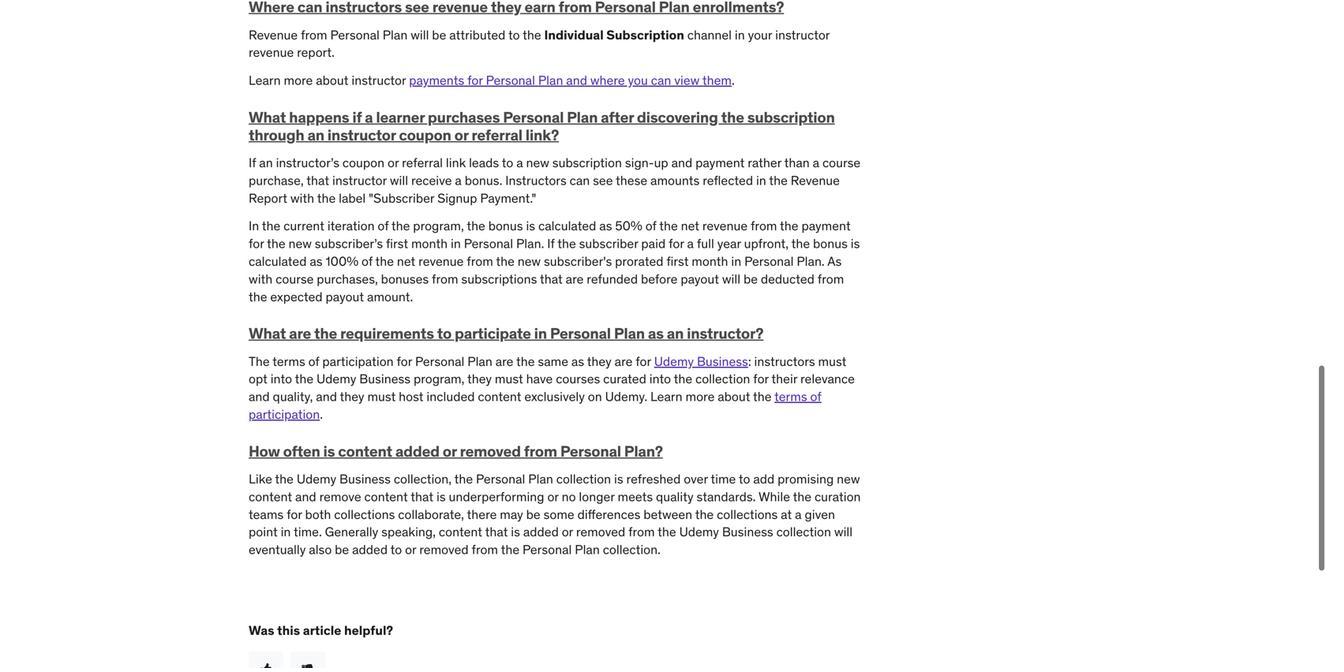 Task type: vqa. For each thing, say whether or not it's contained in the screenshot.
in in if an instructor's coupon or referral link leads to a new subscription sign-up and payment rather than a course purchase, that instructor will receive a bonus. instructors can see these amounts reflected in the revenue report with the label "subscriber signup payment."
yes



Task type: locate. For each thing, give the bounding box(es) containing it.
0 vertical spatial bonus
[[489, 218, 523, 234]]

an up purchase,
[[259, 155, 273, 171]]

content inside : instructors must opt into the udemy business program, they must have courses curated into the collection for their relevance and quality, and they must host included content exclusively on udemy. learn more about the
[[478, 389, 522, 405]]

are
[[566, 271, 584, 287], [289, 324, 311, 343], [496, 354, 514, 370], [615, 354, 633, 370]]

will
[[411, 27, 429, 43], [390, 173, 408, 189], [723, 271, 741, 287], [835, 525, 853, 541]]

added down some
[[523, 525, 559, 541]]

into right curated
[[650, 371, 671, 388]]

1 horizontal spatial more
[[686, 389, 715, 405]]

1 vertical spatial payment
[[802, 218, 851, 234]]

payment."
[[480, 190, 537, 207]]

1 what from the top
[[249, 108, 286, 127]]

for down the in
[[249, 236, 264, 252]]

refunded
[[587, 271, 638, 287]]

referral up receive
[[402, 155, 443, 171]]

plan inside what happens if a learner purchases personal plan after discovering the subscription through an instructor coupon or referral link?
[[567, 108, 598, 127]]

will down year
[[723, 271, 741, 287]]

be down generally
[[335, 542, 349, 558]]

0 vertical spatial payment
[[696, 155, 745, 171]]

collection,
[[394, 471, 452, 488]]

1 vertical spatial program,
[[414, 371, 465, 388]]

1 horizontal spatial must
[[495, 371, 523, 388]]

revenue inside if an instructor's coupon or referral link leads to a new subscription sign-up and payment rather than a course purchase, that instructor will receive a bonus. instructors can see these amounts reflected in the revenue report with the label "subscriber signup payment."
[[791, 173, 840, 189]]

1 program, from the top
[[413, 218, 464, 234]]

0 horizontal spatial more
[[284, 72, 313, 88]]

subscription inside what happens if a learner purchases personal plan after discovering the subscription through an instructor coupon or referral link?
[[748, 108, 835, 127]]

can right you
[[651, 72, 672, 88]]

0 vertical spatial plan.
[[516, 236, 544, 252]]

into
[[271, 371, 292, 388], [650, 371, 671, 388]]

"subscriber
[[369, 190, 435, 207]]

in left the your
[[735, 27, 745, 43]]

1 horizontal spatial can
[[651, 72, 672, 88]]

referral up leads
[[472, 126, 523, 145]]

a left the full
[[688, 236, 694, 252]]

0 vertical spatial collection
[[696, 371, 751, 388]]

0 horizontal spatial terms
[[273, 354, 305, 370]]

the inside what happens if a learner purchases personal plan after discovering the subscription through an instructor coupon or referral link?
[[722, 108, 745, 127]]

prorated
[[615, 254, 664, 270]]

option group
[[249, 652, 865, 669]]

bonus
[[489, 218, 523, 234], [813, 236, 848, 252]]

0 horizontal spatial course
[[276, 271, 314, 287]]

learn inside : instructors must opt into the udemy business program, they must have courses curated into the collection for their relevance and quality, and they must host included content exclusively on udemy. learn more about the
[[651, 389, 683, 405]]

1 horizontal spatial they
[[468, 371, 492, 388]]

from
[[301, 27, 327, 43], [751, 218, 778, 234], [467, 254, 493, 270], [432, 271, 458, 287], [818, 271, 845, 287], [524, 442, 557, 461], [629, 525, 655, 541], [472, 542, 498, 558]]

2 vertical spatial added
[[352, 542, 388, 558]]

1 vertical spatial plan.
[[797, 254, 825, 270]]

more down the udemy business link
[[686, 389, 715, 405]]

0 horizontal spatial .
[[320, 407, 323, 423]]

0 horizontal spatial must
[[368, 389, 396, 405]]

udemy.
[[605, 389, 648, 405]]

payment up reflected
[[696, 155, 745, 171]]

terms of participation
[[249, 389, 822, 423]]

0 horizontal spatial learn
[[249, 72, 281, 88]]

for
[[468, 72, 483, 88], [249, 236, 264, 252], [669, 236, 684, 252], [397, 354, 412, 370], [636, 354, 651, 370], [754, 371, 769, 388], [287, 507, 302, 523]]

terms inside terms of participation
[[775, 389, 808, 405]]

will up "subscriber
[[390, 173, 408, 189]]

terms right the
[[273, 354, 305, 370]]

0 horizontal spatial plan.
[[516, 236, 544, 252]]

revenue left report.
[[249, 44, 294, 61]]

program, up included in the left of the page
[[414, 371, 465, 388]]

and inside if an instructor's coupon or referral link leads to a new subscription sign-up and payment rather than a course purchase, that instructor will receive a bonus. instructors can see these amounts reflected in the revenue report with the label "subscriber signup payment."
[[672, 155, 693, 171]]

with
[[291, 190, 314, 207], [249, 271, 273, 287]]

to
[[509, 27, 520, 43], [502, 155, 514, 171], [437, 324, 452, 343], [739, 471, 751, 488], [391, 542, 402, 558]]

business
[[697, 354, 749, 370], [360, 371, 411, 388], [340, 471, 391, 488], [722, 525, 774, 541]]

a right "at"
[[795, 507, 802, 523]]

1 vertical spatial an
[[259, 155, 273, 171]]

0 vertical spatial they
[[587, 354, 612, 370]]

1 vertical spatial they
[[468, 371, 492, 388]]

2 program, from the top
[[414, 371, 465, 388]]

bonus up "as"
[[813, 236, 848, 252]]

0 horizontal spatial bonus
[[489, 218, 523, 234]]

revenue
[[249, 44, 294, 61], [703, 218, 748, 234], [419, 254, 464, 270]]

report
[[249, 190, 287, 207]]

2 vertical spatial an
[[667, 324, 684, 343]]

0 vertical spatial payout
[[681, 271, 719, 287]]

be
[[432, 27, 447, 43], [744, 271, 758, 287], [527, 507, 541, 523], [335, 542, 349, 558]]

what are the requirements to participate in personal plan as an instructor?
[[249, 324, 764, 343]]

in
[[735, 27, 745, 43], [757, 173, 767, 189], [451, 236, 461, 252], [732, 254, 742, 270], [534, 324, 547, 343], [281, 525, 291, 541]]

what left happens
[[249, 108, 286, 127]]

0 vertical spatial .
[[732, 72, 735, 88]]

for left their
[[754, 371, 769, 388]]

1 vertical spatial net
[[397, 254, 416, 270]]

if inside the in the current iteration of the program, the bonus is calculated as 50% of the net revenue from the payment for the new subscriber's first month in personal plan. if the subscriber paid for a full year upfront, the bonus is calculated as 100% of the net revenue from the new subscriber's prorated first month in personal plan. as with course purchases, bonuses from subscriptions that are refunded before payout will be deducted from the expected payout amount.
[[548, 236, 555, 252]]

1 horizontal spatial about
[[718, 389, 751, 405]]

2 horizontal spatial added
[[523, 525, 559, 541]]

calculated up expected
[[249, 254, 307, 270]]

course right than
[[823, 155, 861, 171]]

0 vertical spatial if
[[249, 155, 256, 171]]

added down generally
[[352, 542, 388, 558]]

0 vertical spatial more
[[284, 72, 313, 88]]

: instructors must opt into the udemy business program, they must have courses curated into the collection for their relevance and quality, and they must host included content exclusively on udemy. learn more about the
[[249, 354, 855, 405]]

1 vertical spatial removed
[[576, 525, 626, 541]]

coupon up the link
[[399, 126, 452, 145]]

0 horizontal spatial revenue
[[249, 27, 298, 43]]

personal down upfront,
[[745, 254, 794, 270]]

through
[[249, 126, 304, 145]]

0 horizontal spatial subscription
[[553, 155, 622, 171]]

or left no
[[548, 489, 559, 505]]

personal up longer
[[561, 442, 621, 461]]

the down their
[[753, 389, 772, 405]]

added up collection,
[[396, 442, 440, 461]]

of right 100%
[[362, 254, 373, 270]]

udemy business link
[[654, 354, 749, 370]]

instructor?
[[687, 324, 764, 343]]

of down relevance
[[811, 389, 822, 405]]

0 vertical spatial month
[[411, 236, 448, 252]]

a right if
[[365, 108, 373, 127]]

new inside like the udemy business collection, the personal plan collection is refreshed over time to add promising new content and remove content that is underperforming or no longer meets quality standards. while the curation teams for both collections collaborate, there may be some differences between the collections at a given point in time. generally speaking, content that is added or removed from the udemy business collection will eventually also be added to or removed from the personal plan collection.
[[837, 471, 860, 488]]

generally
[[325, 525, 379, 541]]

about inside : instructors must opt into the udemy business program, they must have courses curated into the collection for their relevance and quality, and they must host included content exclusively on udemy. learn more about the
[[718, 389, 751, 405]]

content down the terms of participation for personal plan are the same as they are for udemy business
[[478, 389, 522, 405]]

calculated
[[539, 218, 597, 234], [249, 254, 307, 270]]

0 horizontal spatial coupon
[[343, 155, 385, 171]]

the up have
[[517, 354, 535, 370]]

an up instructor's
[[308, 126, 324, 145]]

1 vertical spatial calculated
[[249, 254, 307, 270]]

as up subscriber at the top left of the page
[[600, 218, 612, 234]]

sign-
[[625, 155, 654, 171]]

the down rather
[[770, 173, 788, 189]]

in inside channel in your instructor revenue report.
[[735, 27, 745, 43]]

label
[[339, 190, 366, 207]]

1 vertical spatial payout
[[326, 289, 364, 305]]

year
[[718, 236, 741, 252]]

0 vertical spatial course
[[823, 155, 861, 171]]

2 horizontal spatial revenue
[[703, 218, 748, 234]]

collection
[[696, 371, 751, 388], [557, 471, 611, 488], [777, 525, 832, 541]]

2 horizontal spatial collection
[[777, 525, 832, 541]]

udemy down instructor?
[[654, 354, 694, 370]]

0 horizontal spatial into
[[271, 371, 292, 388]]

0 horizontal spatial payout
[[326, 289, 364, 305]]

0 vertical spatial learn
[[249, 72, 281, 88]]

report.
[[297, 44, 335, 61]]

collection down the udemy business link
[[696, 371, 751, 388]]

0 horizontal spatial revenue
[[249, 44, 294, 61]]

in up same
[[534, 324, 547, 343]]

receive
[[411, 173, 452, 189]]

into up quality,
[[271, 371, 292, 388]]

business inside : instructors must opt into the udemy business program, they must have courses curated into the collection for their relevance and quality, and they must host included content exclusively on udemy. learn more about the
[[360, 371, 411, 388]]

revenue up bonuses at the top left of page
[[419, 254, 464, 270]]

collections
[[334, 507, 395, 523], [717, 507, 778, 523]]

0 horizontal spatial payment
[[696, 155, 745, 171]]

the down them
[[722, 108, 745, 127]]

they
[[587, 354, 612, 370], [468, 371, 492, 388], [340, 389, 365, 405]]

referral inside what happens if a learner purchases personal plan after discovering the subscription through an instructor coupon or referral link?
[[472, 126, 523, 145]]

2 horizontal spatial must
[[819, 354, 847, 370]]

1 horizontal spatial if
[[548, 236, 555, 252]]

payout down the full
[[681, 271, 719, 287]]

coupon
[[399, 126, 452, 145], [343, 155, 385, 171]]

participation
[[323, 354, 394, 370], [249, 407, 320, 423]]

2 collections from the left
[[717, 507, 778, 523]]

program, inside : instructors must opt into the udemy business program, they must have courses curated into the collection for their relevance and quality, and they must host included content exclusively on udemy. learn more about the
[[414, 371, 465, 388]]

1 vertical spatial can
[[570, 173, 590, 189]]

net up the full
[[681, 218, 700, 234]]

udemy down requirements
[[317, 371, 356, 388]]

a inside the in the current iteration of the program, the bonus is calculated as 50% of the net revenue from the payment for the new subscriber's first month in personal plan. if the subscriber paid for a full year upfront, the bonus is calculated as 100% of the net revenue from the new subscriber's prorated first month in personal plan. as with course purchases, bonuses from subscriptions that are refunded before payout will be deducted from the expected payout amount.
[[688, 236, 694, 252]]

program, inside the in the current iteration of the program, the bonus is calculated as 50% of the net revenue from the payment for the new subscriber's first month in personal plan. if the subscriber paid for a full year upfront, the bonus is calculated as 100% of the net revenue from the new subscriber's prorated first month in personal plan. as with course purchases, bonuses from subscriptions that are refunded before payout will be deducted from the expected payout amount.
[[413, 218, 464, 234]]

with up expected
[[249, 271, 273, 287]]

are up curated
[[615, 354, 633, 370]]

business down instructor?
[[697, 354, 749, 370]]

meets
[[618, 489, 653, 505]]

None radio
[[249, 652, 284, 669], [291, 652, 325, 669], [249, 652, 284, 669], [291, 652, 325, 669]]

bonuses
[[381, 271, 429, 287]]

the left "individual"
[[523, 27, 542, 43]]

participation down quality,
[[249, 407, 320, 423]]

no
[[562, 489, 576, 505]]

be inside the in the current iteration of the program, the bonus is calculated as 50% of the net revenue from the payment for the new subscriber's first month in personal plan. if the subscriber paid for a full year upfront, the bonus is calculated as 100% of the net revenue from the new subscriber's prorated first month in personal plan. as with course purchases, bonuses from subscriptions that are refunded before payout will be deducted from the expected payout amount.
[[744, 271, 758, 287]]

and inside like the udemy business collection, the personal plan collection is refreshed over time to add promising new content and remove content that is underperforming or no longer meets quality standards. while the curation teams for both collections collaborate, there may be some differences between the collections at a given point in time. generally speaking, content that is added or removed from the udemy business collection will eventually also be added to or removed from the personal plan collection.
[[295, 489, 316, 505]]

1 vertical spatial subscription
[[553, 155, 622, 171]]

link?
[[526, 126, 559, 145]]

the right the in
[[262, 218, 281, 234]]

or up the link
[[455, 126, 469, 145]]

eventually
[[249, 542, 306, 558]]

0 vertical spatial subscription
[[748, 108, 835, 127]]

1 horizontal spatial added
[[396, 442, 440, 461]]

the up paid on the top of the page
[[660, 218, 678, 234]]

.
[[732, 72, 735, 88], [320, 407, 323, 423]]

1 horizontal spatial course
[[823, 155, 861, 171]]

net
[[681, 218, 700, 234], [397, 254, 416, 270]]

about down report.
[[316, 72, 349, 88]]

0 vertical spatial added
[[396, 442, 440, 461]]

payment inside the in the current iteration of the program, the bonus is calculated as 50% of the net revenue from the payment for the new subscriber's first month in personal plan. if the subscriber paid for a full year upfront, the bonus is calculated as 100% of the net revenue from the new subscriber's prorated first month in personal plan. as with course purchases, bonuses from subscriptions that are refunded before payout will be deducted from the expected payout amount.
[[802, 218, 851, 234]]

revenue inside channel in your instructor revenue report.
[[249, 44, 294, 61]]

what inside what happens if a learner purchases personal plan after discovering the subscription through an instructor coupon or referral link?
[[249, 108, 286, 127]]

individual
[[545, 27, 604, 43]]

revenue up report.
[[249, 27, 298, 43]]

0 horizontal spatial an
[[259, 155, 273, 171]]

0 horizontal spatial first
[[386, 236, 408, 252]]

course inside the in the current iteration of the program, the bonus is calculated as 50% of the net revenue from the payment for the new subscriber's first month in personal plan. if the subscriber paid for a full year upfront, the bonus is calculated as 100% of the net revenue from the new subscriber's prorated first month in personal plan. as with course purchases, bonuses from subscriptions that are refunded before payout will be deducted from the expected payout amount.
[[276, 271, 314, 287]]

can left see
[[570, 173, 590, 189]]

learn right udemy.
[[651, 389, 683, 405]]

or
[[455, 126, 469, 145], [388, 155, 399, 171], [443, 442, 457, 461], [548, 489, 559, 505], [562, 525, 573, 541], [405, 542, 417, 558]]

1 horizontal spatial into
[[650, 371, 671, 388]]

from right bonuses at the top left of page
[[432, 271, 458, 287]]

as
[[600, 218, 612, 234], [310, 254, 323, 270], [648, 324, 664, 343], [572, 354, 585, 370]]

if up purchase,
[[249, 155, 256, 171]]

terms
[[273, 354, 305, 370], [775, 389, 808, 405]]

revenue up year
[[703, 218, 748, 234]]

new
[[526, 155, 550, 171], [289, 236, 312, 252], [518, 254, 541, 270], [837, 471, 860, 488]]

0 vertical spatial program,
[[413, 218, 464, 234]]

more down report.
[[284, 72, 313, 88]]

given
[[805, 507, 836, 523]]

or inside what happens if a learner purchases personal plan after discovering the subscription through an instructor coupon or referral link?
[[455, 126, 469, 145]]

collection inside : instructors must opt into the udemy business program, they must have courses curated into the collection for their relevance and quality, and they must host included content exclusively on udemy. learn more about the
[[696, 371, 751, 388]]

for inside like the udemy business collection, the personal plan collection is refreshed over time to add promising new content and remove content that is underperforming or no longer meets quality standards. while the curation teams for both collections collaborate, there may be some differences between the collections at a given point in time. generally speaking, content that is added or removed from the udemy business collection will eventually also be added to or removed from the personal plan collection.
[[287, 507, 302, 523]]

1 horizontal spatial referral
[[472, 126, 523, 145]]

on
[[588, 389, 602, 405]]

0 vertical spatial what
[[249, 108, 286, 127]]

0 horizontal spatial participation
[[249, 407, 320, 423]]

view
[[675, 72, 700, 88]]

that down 'there'
[[485, 525, 508, 541]]

from up subscriptions
[[467, 254, 493, 270]]

are down subscriber's
[[566, 271, 584, 287]]

0 horizontal spatial they
[[340, 389, 365, 405]]

program,
[[413, 218, 464, 234], [414, 371, 465, 388]]

1 vertical spatial more
[[686, 389, 715, 405]]

0 vertical spatial participation
[[323, 354, 394, 370]]

what happens if a learner purchases personal plan after discovering the subscription through an instructor coupon or referral link?
[[249, 108, 835, 145]]

1 horizontal spatial calculated
[[539, 218, 597, 234]]

removed down collaborate,
[[420, 542, 469, 558]]

they down the terms of participation for personal plan are the same as they are for udemy business
[[468, 371, 492, 388]]

1 into from the left
[[271, 371, 292, 388]]

in up eventually
[[281, 525, 291, 541]]

1 horizontal spatial collection
[[696, 371, 751, 388]]

1 horizontal spatial collections
[[717, 507, 778, 523]]

like the udemy business collection, the personal plan collection is refreshed over time to add promising new content and remove content that is underperforming or no longer meets quality standards. while the curation teams for both collections collaborate, there may be some differences between the collections at a given point in time. generally speaking, content that is added or removed from the udemy business collection will eventually also be added to or removed from the personal plan collection.
[[249, 471, 861, 558]]

to inside if an instructor's coupon or referral link leads to a new subscription sign-up and payment rather than a course purchase, that instructor will receive a bonus. instructors can see these amounts reflected in the revenue report with the label "subscriber signup payment."
[[502, 155, 514, 171]]

courses
[[556, 371, 600, 388]]

and up both
[[295, 489, 316, 505]]

the up subscriptions
[[496, 254, 515, 270]]

how
[[249, 442, 280, 461]]

1 vertical spatial revenue
[[703, 218, 748, 234]]

of
[[378, 218, 389, 234], [646, 218, 657, 234], [362, 254, 373, 270], [309, 354, 319, 370], [811, 389, 822, 405]]

1 vertical spatial month
[[692, 254, 729, 270]]

with inside if an instructor's coupon or referral link leads to a new subscription sign-up and payment rather than a course purchase, that instructor will receive a bonus. instructors can see these amounts reflected in the revenue report with the label "subscriber signup payment."
[[291, 190, 314, 207]]

1 horizontal spatial terms
[[775, 389, 808, 405]]

revenue from personal plan will be attributed to the individual subscription
[[249, 27, 685, 43]]

1 vertical spatial with
[[249, 271, 273, 287]]

0 horizontal spatial with
[[249, 271, 273, 287]]

0 vertical spatial net
[[681, 218, 700, 234]]

month up bonuses at the top left of page
[[411, 236, 448, 252]]

if inside if an instructor's coupon or referral link leads to a new subscription sign-up and payment rather than a course purchase, that instructor will receive a bonus. instructors can see these amounts reflected in the revenue report with the label "subscriber signup payment."
[[249, 155, 256, 171]]

0 horizontal spatial about
[[316, 72, 349, 88]]

1 horizontal spatial participation
[[323, 354, 394, 370]]

that inside if an instructor's coupon or referral link leads to a new subscription sign-up and payment rather than a course purchase, that instructor will receive a bonus. instructors can see these amounts reflected in the revenue report with the label "subscriber signup payment."
[[307, 173, 329, 189]]

2 what from the top
[[249, 324, 286, 343]]

0 vertical spatial with
[[291, 190, 314, 207]]

revenue down than
[[791, 173, 840, 189]]

collections up generally
[[334, 507, 395, 523]]

subscription inside if an instructor's coupon or referral link leads to a new subscription sign-up and payment rather than a course purchase, that instructor will receive a bonus. instructors can see these amounts reflected in the revenue report with the label "subscriber signup payment."
[[553, 155, 622, 171]]

curated
[[604, 371, 647, 388]]

to right leads
[[502, 155, 514, 171]]

1 vertical spatial first
[[667, 254, 689, 270]]

instructor inside what happens if a learner purchases personal plan after discovering the subscription through an instructor coupon or referral link?
[[328, 126, 396, 145]]

before
[[641, 271, 678, 287]]

may
[[500, 507, 523, 523]]

plan.
[[516, 236, 544, 252], [797, 254, 825, 270]]

between
[[644, 507, 693, 523]]

0 horizontal spatial collections
[[334, 507, 395, 523]]

new up curation
[[837, 471, 860, 488]]

1 vertical spatial if
[[548, 236, 555, 252]]

1 vertical spatial learn
[[651, 389, 683, 405]]

if
[[249, 155, 256, 171], [548, 236, 555, 252]]

1 vertical spatial referral
[[402, 155, 443, 171]]

the
[[249, 354, 270, 370]]

personal up same
[[550, 324, 611, 343]]

you
[[628, 72, 648, 88]]

the down signup
[[467, 218, 486, 234]]

1 vertical spatial about
[[718, 389, 751, 405]]

or inside if an instructor's coupon or referral link leads to a new subscription sign-up and payment rather than a course purchase, that instructor will receive a bonus. instructors can see these amounts reflected in the revenue report with the label "subscriber signup payment."
[[388, 155, 399, 171]]

the down current
[[267, 236, 286, 252]]

1 horizontal spatial learn
[[651, 389, 683, 405]]

differences
[[578, 507, 641, 523]]

1 horizontal spatial payment
[[802, 218, 851, 234]]

content
[[478, 389, 522, 405], [338, 442, 392, 461], [249, 489, 292, 505], [365, 489, 408, 505], [439, 525, 483, 541]]



Task type: describe. For each thing, give the bounding box(es) containing it.
1 horizontal spatial first
[[667, 254, 689, 270]]

the down may
[[501, 542, 520, 558]]

0 vertical spatial first
[[386, 236, 408, 252]]

subscriber's
[[544, 254, 612, 270]]

bonus.
[[465, 173, 503, 189]]

1 vertical spatial must
[[495, 371, 523, 388]]

payments
[[409, 72, 465, 88]]

of up quality,
[[309, 354, 319, 370]]

are down what are the requirements to participate in personal plan as an instructor?
[[496, 354, 514, 370]]

0 horizontal spatial month
[[411, 236, 448, 252]]

content up the teams
[[249, 489, 292, 505]]

the down promising on the right
[[793, 489, 812, 505]]

collaborate,
[[398, 507, 464, 523]]

personal up underperforming
[[476, 471, 526, 488]]

to right the attributed
[[509, 27, 520, 43]]

deducted
[[761, 271, 815, 287]]

your
[[748, 27, 773, 43]]

speaking,
[[382, 525, 436, 541]]

up
[[654, 155, 669, 171]]

over
[[684, 471, 708, 488]]

terms of participation link
[[249, 389, 822, 423]]

a inside what happens if a learner purchases personal plan after discovering the subscription through an instructor coupon or referral link?
[[365, 108, 373, 127]]

longer
[[579, 489, 615, 505]]

1 horizontal spatial .
[[732, 72, 735, 88]]

requirements
[[340, 324, 434, 343]]

coupon inside if an instructor's coupon or referral link leads to a new subscription sign-up and payment rather than a course purchase, that instructor will receive a bonus. instructors can see these amounts reflected in the revenue report with the label "subscriber signup payment."
[[343, 155, 385, 171]]

instructor up the learner
[[352, 72, 406, 88]]

participation inside terms of participation
[[249, 407, 320, 423]]

rather
[[748, 155, 782, 171]]

in inside like the udemy business collection, the personal plan collection is refreshed over time to add promising new content and remove content that is underperforming or no longer meets quality standards. while the curation teams for both collections collaborate, there may be some differences between the collections at a given point in time. generally speaking, content that is added or removed from the udemy business collection will eventually also be added to or removed from the personal plan collection.
[[281, 525, 291, 541]]

happens
[[289, 108, 349, 127]]

as up courses
[[572, 354, 585, 370]]

was
[[249, 623, 274, 639]]

what for what are the requirements to participate in personal plan as an instructor?
[[249, 324, 286, 343]]

instructor inside channel in your instructor revenue report.
[[776, 27, 830, 43]]

and right quality,
[[316, 389, 337, 405]]

instructor inside if an instructor's coupon or referral link leads to a new subscription sign-up and payment rather than a course purchase, that instructor will receive a bonus. instructors can see these amounts reflected in the revenue report with the label "subscriber signup payment."
[[332, 173, 387, 189]]

content down 'there'
[[439, 525, 483, 541]]

signup
[[438, 190, 477, 207]]

as up the udemy business link
[[648, 324, 664, 343]]

curation
[[815, 489, 861, 505]]

1 vertical spatial bonus
[[813, 236, 848, 252]]

purchase,
[[249, 173, 304, 189]]

2 horizontal spatial an
[[667, 324, 684, 343]]

if an instructor's coupon or referral link leads to a new subscription sign-up and payment rather than a course purchase, that instructor will receive a bonus. instructors can see these amounts reflected in the revenue report with the label "subscriber signup payment."
[[249, 155, 861, 207]]

subscription for the
[[748, 108, 835, 127]]

payment inside if an instructor's coupon or referral link leads to a new subscription sign-up and payment rather than a course purchase, that instructor will receive a bonus. instructors can see these amounts reflected in the revenue report with the label "subscriber signup payment."
[[696, 155, 745, 171]]

or down speaking,
[[405, 542, 417, 558]]

0 vertical spatial calculated
[[539, 218, 597, 234]]

standards.
[[697, 489, 756, 505]]

from up upfront,
[[751, 218, 778, 234]]

see
[[593, 173, 613, 189]]

host
[[399, 389, 424, 405]]

expected
[[270, 289, 323, 305]]

0 vertical spatial about
[[316, 72, 349, 88]]

opt
[[249, 371, 268, 388]]

this
[[277, 623, 300, 639]]

have
[[527, 371, 553, 388]]

payments for personal plan and where you can view them link
[[409, 72, 732, 88]]

that down collection,
[[411, 489, 434, 505]]

teams
[[249, 507, 284, 523]]

personal up report.
[[330, 27, 380, 43]]

course inside if an instructor's coupon or referral link leads to a new subscription sign-up and payment rather than a course purchase, that instructor will receive a bonus. instructors can see these amounts reflected in the revenue report with the label "subscriber signup payment."
[[823, 155, 861, 171]]

from down terms of participation link
[[524, 442, 557, 461]]

current
[[284, 218, 325, 234]]

participate
[[455, 324, 531, 343]]

the down standards.
[[696, 507, 714, 523]]

2 vertical spatial revenue
[[419, 254, 464, 270]]

0 horizontal spatial calculated
[[249, 254, 307, 270]]

also
[[309, 542, 332, 558]]

subscriber's
[[315, 236, 383, 252]]

0 vertical spatial removed
[[460, 442, 521, 461]]

personal inside what happens if a learner purchases personal plan after discovering the subscription through an instructor coupon or referral link?
[[503, 108, 564, 127]]

will inside the in the current iteration of the program, the bonus is calculated as 50% of the net revenue from the payment for the new subscriber's first month in personal plan. if the subscriber paid for a full year upfront, the bonus is calculated as 100% of the net revenue from the new subscriber's prorated first month in personal plan. as with course purchases, bonuses from subscriptions that are refunded before payout will be deducted from the expected payout amount.
[[723, 271, 741, 287]]

udemy inside : instructors must opt into the udemy business program, they must have courses curated into the collection for their relevance and quality, and they must host included content exclusively on udemy. learn more about the
[[317, 371, 356, 388]]

for down requirements
[[397, 354, 412, 370]]

2 vertical spatial must
[[368, 389, 396, 405]]

can inside if an instructor's coupon or referral link leads to a new subscription sign-up and payment rather than a course purchase, that instructor will receive a bonus. instructors can see these amounts reflected in the revenue report with the label "subscriber signup payment."
[[570, 173, 590, 189]]

that inside the in the current iteration of the program, the bonus is calculated as 50% of the net revenue from the payment for the new subscriber's first month in personal plan. if the subscriber paid for a full year upfront, the bonus is calculated as 100% of the net revenue from the new subscriber's prorated first month in personal plan. as with course purchases, bonuses from subscriptions that are refunded before payout will be deducted from the expected payout amount.
[[540, 271, 563, 287]]

included
[[427, 389, 475, 405]]

a inside like the udemy business collection, the personal plan collection is refreshed over time to add promising new content and remove content that is underperforming or no longer meets quality standards. while the curation teams for both collections collaborate, there may be some differences between the collections at a given point in time. generally speaking, content that is added or removed from the udemy business collection will eventually also be added to or removed from the personal plan collection.
[[795, 507, 802, 523]]

udemy up remove on the bottom left of page
[[297, 471, 337, 488]]

and left where
[[566, 72, 588, 88]]

will inside like the udemy business collection, the personal plan collection is refreshed over time to add promising new content and remove content that is underperforming or no longer meets quality standards. while the curation teams for both collections collaborate, there may be some differences between the collections at a given point in time. generally speaking, content that is added or removed from the udemy business collection will eventually also be added to or removed from the personal plan collection.
[[835, 525, 853, 541]]

in
[[249, 218, 259, 234]]

2 into from the left
[[650, 371, 671, 388]]

1 horizontal spatial plan.
[[797, 254, 825, 270]]

reflected
[[703, 173, 754, 189]]

content down collection,
[[365, 489, 408, 505]]

leads
[[469, 155, 499, 171]]

as left 100%
[[310, 254, 323, 270]]

a up signup
[[455, 173, 462, 189]]

2 vertical spatial they
[[340, 389, 365, 405]]

the down how often is content added or removed from personal plan?
[[455, 471, 473, 488]]

the left label
[[317, 190, 336, 207]]

their
[[772, 371, 798, 388]]

paid
[[642, 236, 666, 252]]

a right than
[[813, 155, 820, 171]]

time.
[[294, 525, 322, 541]]

instructors
[[755, 354, 816, 370]]

business down standards.
[[722, 525, 774, 541]]

instructors
[[506, 173, 567, 189]]

1 vertical spatial added
[[523, 525, 559, 541]]

for right paid on the top of the page
[[669, 236, 684, 252]]

2 vertical spatial collection
[[777, 525, 832, 541]]

both
[[305, 507, 331, 523]]

upfront,
[[744, 236, 789, 252]]

promising
[[778, 471, 834, 488]]

new down current
[[289, 236, 312, 252]]

channel in your instructor revenue report.
[[249, 27, 830, 61]]

subscription
[[607, 27, 685, 43]]

or up collection,
[[443, 442, 457, 461]]

1 horizontal spatial month
[[692, 254, 729, 270]]

in down signup
[[451, 236, 461, 252]]

personal up included in the left of the page
[[415, 354, 465, 370]]

from down 'there'
[[472, 542, 498, 558]]

more inside : instructors must opt into the udemy business program, they must have courses curated into the collection for their relevance and quality, and they must host included content exclusively on udemy. learn more about the
[[686, 389, 715, 405]]

what for what happens if a learner purchases personal plan after discovering the subscription through an instructor coupon or referral link?
[[249, 108, 286, 127]]

for right payments
[[468, 72, 483, 88]]

some
[[544, 507, 575, 523]]

or down some
[[562, 525, 573, 541]]

the up bonuses at the top left of page
[[376, 254, 394, 270]]

time
[[711, 471, 736, 488]]

be left the attributed
[[432, 27, 447, 43]]

content up remove on the bottom left of page
[[338, 442, 392, 461]]

:
[[749, 354, 752, 370]]

an inside if an instructor's coupon or referral link leads to a new subscription sign-up and payment rather than a course purchase, that instructor will receive a bonus. instructors can see these amounts reflected in the revenue report with the label "subscriber signup payment."
[[259, 155, 273, 171]]

iteration
[[328, 218, 375, 234]]

purchases,
[[317, 271, 378, 287]]

for inside : instructors must opt into the udemy business program, they must have courses curated into the collection for their relevance and quality, and they must host included content exclusively on udemy. learn more about the
[[754, 371, 769, 388]]

the left expected
[[249, 289, 267, 305]]

and down the opt
[[249, 389, 270, 405]]

the terms of participation for personal plan are the same as they are for udemy business
[[249, 354, 749, 370]]

in down year
[[732, 254, 742, 270]]

0 vertical spatial must
[[819, 354, 847, 370]]

0 horizontal spatial collection
[[557, 471, 611, 488]]

these
[[616, 173, 648, 189]]

a up instructors
[[517, 155, 523, 171]]

same
[[538, 354, 569, 370]]

quality,
[[273, 389, 313, 405]]

attributed
[[450, 27, 506, 43]]

the down "subscriber
[[392, 218, 410, 234]]

learn more about instructor payments for personal plan and where you can view them .
[[249, 72, 735, 88]]

how often is content added or removed from personal plan?
[[249, 442, 663, 461]]

of up paid on the top of the page
[[646, 218, 657, 234]]

udemy down between
[[680, 525, 719, 541]]

personal down some
[[523, 542, 572, 558]]

personal down channel in your instructor revenue report.
[[486, 72, 535, 88]]

of inside terms of participation
[[811, 389, 822, 405]]

the down expected
[[314, 324, 337, 343]]

2 vertical spatial removed
[[420, 542, 469, 558]]

be right may
[[527, 507, 541, 523]]

new inside if an instructor's coupon or referral link leads to a new subscription sign-up and payment rather than a course purchase, that instructor will receive a bonus. instructors can see these amounts reflected in the revenue report with the label "subscriber signup payment."
[[526, 155, 550, 171]]

from up report.
[[301, 27, 327, 43]]

will up payments
[[411, 27, 429, 43]]

was this article helpful?
[[249, 623, 393, 639]]

the up quality,
[[295, 371, 314, 388]]

helpful?
[[344, 623, 393, 639]]

amount.
[[367, 289, 413, 305]]

the right like
[[275, 471, 294, 488]]

article
[[303, 623, 342, 639]]

exclusively
[[525, 389, 585, 405]]

coupon inside what happens if a learner purchases personal plan after discovering the subscription through an instructor coupon or referral link?
[[399, 126, 452, 145]]

the up subscriber's
[[558, 236, 576, 252]]

channel
[[688, 27, 732, 43]]

to left participate at the left
[[437, 324, 452, 343]]

after
[[601, 108, 634, 127]]

to down speaking,
[[391, 542, 402, 558]]

personal up subscriptions
[[464, 236, 513, 252]]

to left the add
[[739, 471, 751, 488]]

0 horizontal spatial net
[[397, 254, 416, 270]]

are down expected
[[289, 324, 311, 343]]

for up curated
[[636, 354, 651, 370]]

instructor's
[[276, 155, 340, 171]]

subscription for new
[[553, 155, 622, 171]]

0 vertical spatial revenue
[[249, 27, 298, 43]]

subscriber
[[579, 236, 639, 252]]

0 horizontal spatial added
[[352, 542, 388, 558]]

from up collection.
[[629, 525, 655, 541]]

the right upfront,
[[792, 236, 810, 252]]

the down the udemy business link
[[674, 371, 693, 388]]

as
[[828, 254, 842, 270]]

plan?
[[625, 442, 663, 461]]

new up subscriptions
[[518, 254, 541, 270]]

50%
[[616, 218, 643, 234]]

from down "as"
[[818, 271, 845, 287]]

like
[[249, 471, 272, 488]]

of right the iteration
[[378, 218, 389, 234]]

if
[[353, 108, 362, 127]]

will inside if an instructor's coupon or referral link leads to a new subscription sign-up and payment rather than a course purchase, that instructor will receive a bonus. instructors can see these amounts reflected in the revenue report with the label "subscriber signup payment."
[[390, 173, 408, 189]]

full
[[697, 236, 715, 252]]

business up remove on the bottom left of page
[[340, 471, 391, 488]]

100%
[[326, 254, 359, 270]]

are inside the in the current iteration of the program, the bonus is calculated as 50% of the net revenue from the payment for the new subscriber's first month in personal plan. if the subscriber paid for a full year upfront, the bonus is calculated as 100% of the net revenue from the new subscriber's prorated first month in personal plan. as with course purchases, bonuses from subscriptions that are refunded before payout will be deducted from the expected payout amount.
[[566, 271, 584, 287]]

1 collections from the left
[[334, 507, 395, 523]]

referral inside if an instructor's coupon or referral link leads to a new subscription sign-up and payment rather than a course purchase, that instructor will receive a bonus. instructors can see these amounts reflected in the revenue report with the label "subscriber signup payment."
[[402, 155, 443, 171]]

in inside if an instructor's coupon or referral link leads to a new subscription sign-up and payment rather than a course purchase, that instructor will receive a bonus. instructors can see these amounts reflected in the revenue report with the label "subscriber signup payment."
[[757, 173, 767, 189]]

an inside what happens if a learner purchases personal plan after discovering the subscription through an instructor coupon or referral link?
[[308, 126, 324, 145]]

with inside the in the current iteration of the program, the bonus is calculated as 50% of the net revenue from the payment for the new subscriber's first month in personal plan. if the subscriber paid for a full year upfront, the bonus is calculated as 100% of the net revenue from the new subscriber's prorated first month in personal plan. as with course purchases, bonuses from subscriptions that are refunded before payout will be deducted from the expected payout amount.
[[249, 271, 273, 287]]

the down between
[[658, 525, 677, 541]]

point
[[249, 525, 278, 541]]

link
[[446, 155, 466, 171]]

the up upfront,
[[780, 218, 799, 234]]

subscriptions
[[462, 271, 537, 287]]



